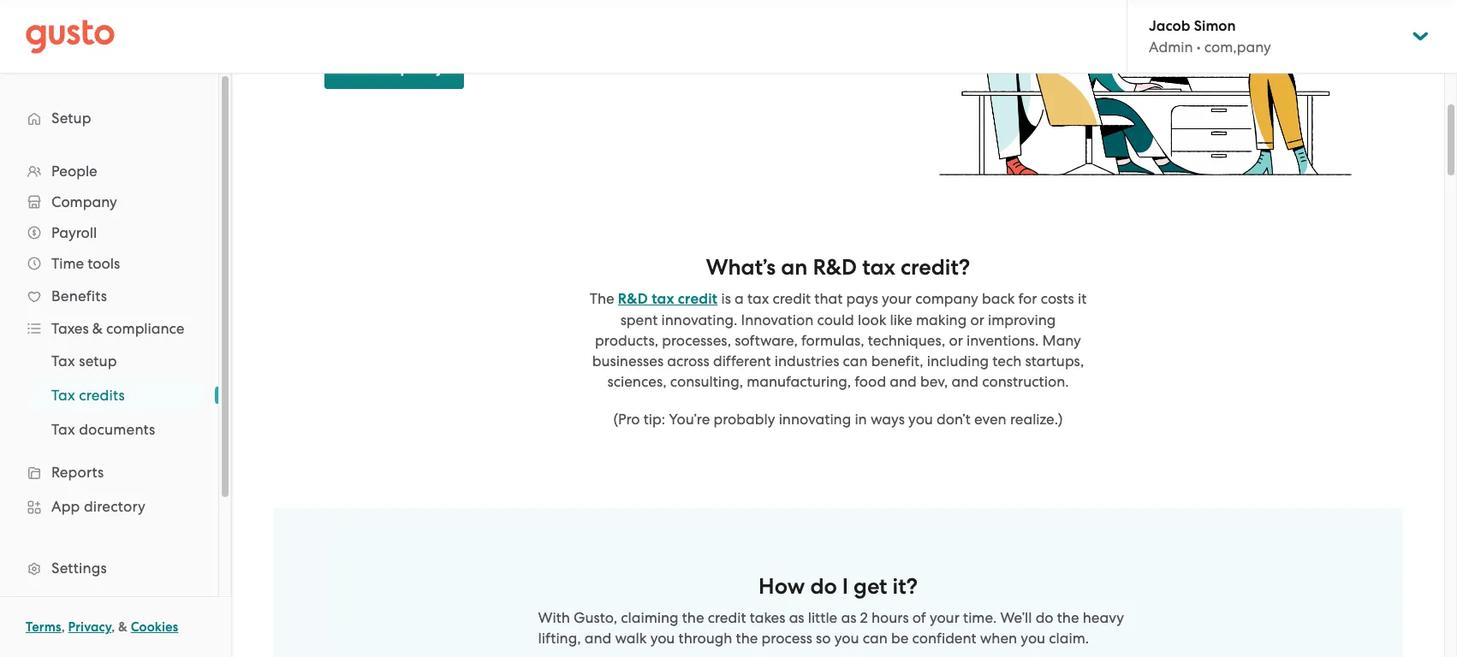 Task type: describe. For each thing, give the bounding box(es) containing it.
innovating.
[[662, 312, 738, 329]]

through
[[679, 630, 733, 648]]

you're
[[669, 411, 710, 428]]

sciences,
[[608, 373, 667, 391]]

privacy
[[68, 620, 111, 635]]

spent
[[621, 312, 658, 329]]

including
[[927, 353, 989, 370]]

could
[[817, 312, 855, 329]]

in
[[855, 411, 867, 428]]

process
[[762, 630, 813, 648]]

cookies
[[131, 620, 178, 635]]

your inside is a tax credit that pays your company back for costs it spent innovating. innovation could look like making or improving products, processes, software, formulas, techniques, or inventions. many businesses across different industries can benefit, including tech startups, sciences, consulting, manufacturing, food and bev, and construction.
[[882, 290, 912, 308]]

admin
[[1149, 39, 1194, 56]]

refer & earn link
[[17, 588, 201, 618]]

1 horizontal spatial the
[[736, 630, 758, 648]]

improving
[[988, 312, 1056, 329]]

the
[[590, 290, 615, 308]]

pays
[[847, 290, 879, 308]]

payroll button
[[17, 218, 201, 248]]

jacob simon admin • com,pany
[[1149, 17, 1272, 56]]

hours
[[872, 610, 909, 627]]

benefits
[[51, 288, 107, 305]]

•
[[1197, 39, 1201, 56]]

credit inside with gusto, claiming the credit takes as little as 2 hours of your time. we'll do the heavy lifting, and walk you through the process so you can be confident when you claim.
[[708, 610, 746, 627]]

setup
[[79, 353, 117, 370]]

tax documents link
[[31, 415, 201, 445]]

it
[[1078, 290, 1087, 308]]

making
[[916, 312, 967, 329]]

don't
[[937, 411, 971, 428]]

credits
[[79, 387, 125, 404]]

earn
[[105, 594, 137, 612]]

businesses
[[592, 353, 664, 370]]

taxes & compliance
[[51, 320, 185, 337]]

1 , from the left
[[61, 620, 65, 635]]

people button
[[17, 156, 201, 187]]

claiming
[[621, 610, 679, 627]]

2 , from the left
[[111, 620, 115, 635]]

like
[[890, 312, 913, 329]]

taxes
[[51, 320, 89, 337]]

people
[[51, 163, 97, 180]]

many
[[1043, 332, 1082, 349]]

tax credits
[[51, 387, 125, 404]]

reports link
[[17, 457, 201, 488]]

0 vertical spatial r&d
[[813, 254, 857, 281]]

of
[[913, 610, 926, 627]]

startups,
[[1026, 353, 1084, 370]]

privacy link
[[68, 620, 111, 635]]

directory
[[84, 498, 146, 516]]

terms link
[[26, 620, 61, 635]]

inventions.
[[967, 332, 1039, 349]]

you right so
[[835, 630, 859, 648]]

& for compliance
[[92, 320, 103, 337]]

company button
[[17, 187, 201, 218]]

so
[[816, 630, 831, 648]]

can inside is a tax credit that pays your company back for costs it spent innovating. innovation could look like making or improving products, processes, software, formulas, techniques, or inventions. many businesses across different industries can benefit, including tech startups, sciences, consulting, manufacturing, food and bev, and construction.
[[843, 353, 868, 370]]

processes,
[[662, 332, 731, 349]]

& for earn
[[91, 594, 101, 612]]

time
[[51, 255, 84, 272]]

look
[[858, 312, 887, 329]]

your inside with gusto, claiming the credit takes as little as 2 hours of your time. we'll do the heavy lifting, and walk you through the process so you can be confident when you claim.
[[930, 610, 960, 627]]

2 horizontal spatial and
[[952, 373, 979, 391]]

time.
[[963, 610, 997, 627]]

how do i get it?
[[759, 574, 918, 600]]

credit for a
[[773, 290, 811, 308]]

techniques,
[[868, 332, 946, 349]]

company
[[51, 194, 117, 211]]

realize.)
[[1011, 411, 1063, 428]]

is a tax credit that pays your company back for costs it spent innovating. innovation could look like making or improving products, processes, software, formulas, techniques, or inventions. many businesses across different industries can benefit, including tech startups, sciences, consulting, manufacturing, food and bev, and construction.
[[592, 290, 1087, 391]]

we'll
[[1001, 610, 1032, 627]]

refer
[[51, 594, 87, 612]]

1 vertical spatial or
[[949, 332, 963, 349]]

different
[[713, 353, 771, 370]]

settings
[[51, 560, 107, 577]]

you left don't at the bottom of the page
[[909, 411, 933, 428]]

heavy
[[1083, 610, 1124, 627]]

see
[[345, 59, 370, 77]]

construction.
[[983, 373, 1069, 391]]

list containing people
[[0, 156, 218, 658]]

compliance
[[106, 320, 185, 337]]

costs
[[1041, 290, 1075, 308]]

refer & earn
[[51, 594, 137, 612]]

be
[[891, 630, 909, 648]]

payroll
[[51, 224, 97, 242]]

2 horizontal spatial tax
[[863, 254, 896, 281]]

2 vertical spatial &
[[118, 620, 128, 635]]



Task type: vqa. For each thing, say whether or not it's contained in the screenshot.
topmost the can
yes



Task type: locate. For each thing, give the bounding box(es) containing it.
tax for tax documents
[[51, 421, 75, 439]]

confident
[[913, 630, 977, 648]]

jacob
[[1149, 17, 1191, 35]]

little
[[808, 610, 838, 627]]

0 vertical spatial your
[[882, 290, 912, 308]]

across
[[667, 353, 710, 370]]

list
[[0, 156, 218, 658], [0, 344, 218, 447]]

food
[[855, 373, 887, 391]]

1 vertical spatial tax
[[51, 387, 75, 404]]

0 vertical spatial or
[[971, 312, 985, 329]]

1 horizontal spatial your
[[930, 610, 960, 627]]

tax setup
[[51, 353, 117, 370]]

credit inside is a tax credit that pays your company back for costs it spent innovating. innovation could look like making or improving products, processes, software, formulas, techniques, or inventions. many businesses across different industries can benefit, including tech startups, sciences, consulting, manufacturing, food and bev, and construction.
[[773, 290, 811, 308]]

tax right a
[[748, 290, 769, 308]]

settings link
[[17, 553, 201, 584]]

tax inside is a tax credit that pays your company back for costs it spent innovating. innovation could look like making or improving products, processes, software, formulas, techniques, or inventions. many businesses across different industries can benefit, including tech startups, sciences, consulting, manufacturing, food and bev, and construction.
[[748, 290, 769, 308]]

as
[[789, 610, 805, 627], [841, 610, 857, 627]]

as left 2
[[841, 610, 857, 627]]

you down we'll
[[1021, 630, 1046, 648]]

1 horizontal spatial r&d
[[813, 254, 857, 281]]

tax setup link
[[31, 346, 201, 377]]

credit
[[678, 290, 718, 308], [773, 290, 811, 308], [708, 610, 746, 627]]

1 as from the left
[[789, 610, 805, 627]]

innovating
[[779, 411, 851, 428]]

tax
[[863, 254, 896, 281], [652, 290, 675, 308], [748, 290, 769, 308]]

an
[[781, 254, 808, 281]]

2 tax from the top
[[51, 387, 75, 404]]

your up like
[[882, 290, 912, 308]]

1 vertical spatial r&d
[[618, 290, 648, 308]]

& down "earn"
[[118, 620, 128, 635]]

& left "earn"
[[91, 594, 101, 612]]

i left 'get' at the right bottom of the page
[[843, 574, 849, 600]]

0 horizontal spatial r&d
[[618, 290, 648, 308]]

tax up pays
[[863, 254, 896, 281]]

0 vertical spatial &
[[92, 320, 103, 337]]

how
[[759, 574, 805, 600]]

the down takes in the bottom right of the page
[[736, 630, 758, 648]]

2 vertical spatial tax
[[51, 421, 75, 439]]

bev,
[[921, 373, 948, 391]]

credit?
[[901, 254, 971, 281]]

r&d up that
[[813, 254, 857, 281]]

what's
[[706, 254, 776, 281]]

do inside with gusto, claiming the credit takes as little as 2 hours of your time. we'll do the heavy lifting, and walk you through the process so you can be confident when you claim.
[[1036, 610, 1054, 627]]

terms
[[26, 620, 61, 635]]

tools
[[88, 255, 120, 272]]

app directory
[[51, 498, 146, 516]]

credit for r&d
[[678, 290, 718, 308]]

0 horizontal spatial tax
[[652, 290, 675, 308]]

software,
[[735, 332, 798, 349]]

see if i qualify
[[345, 59, 444, 77]]

i for do
[[843, 574, 849, 600]]

tax down tax credits
[[51, 421, 75, 439]]

tax for r&d
[[652, 290, 675, 308]]

credit up through
[[708, 610, 746, 627]]

r&d tax credit link
[[618, 290, 718, 308]]

gusto navigation element
[[0, 74, 218, 658]]

1 vertical spatial do
[[1036, 610, 1054, 627]]

2 horizontal spatial the
[[1057, 610, 1080, 627]]

com,pany
[[1205, 39, 1272, 56]]

r&d up spent on the left of the page
[[618, 290, 648, 308]]

tax down taxes
[[51, 353, 75, 370]]

i right if
[[387, 59, 391, 77]]

you down claiming at the left bottom of page
[[651, 630, 675, 648]]

(pro tip: you're probably innovating in ways you don't even realize.)
[[614, 411, 1063, 428]]

& inside 'link'
[[91, 594, 101, 612]]

get
[[854, 574, 888, 600]]

tax up spent on the left of the page
[[652, 290, 675, 308]]

tax documents
[[51, 421, 155, 439]]

0 horizontal spatial i
[[387, 59, 391, 77]]

2 as from the left
[[841, 610, 857, 627]]

0 vertical spatial can
[[843, 353, 868, 370]]

with gusto, claiming the credit takes as little as 2 hours of your time. we'll do the heavy lifting, and walk you through the process so you can be confident when you claim.
[[538, 610, 1124, 648]]

benefits link
[[17, 281, 201, 312]]

innovation
[[741, 312, 814, 329]]

tax inside tax documents link
[[51, 421, 75, 439]]

even
[[975, 411, 1007, 428]]

&
[[92, 320, 103, 337], [91, 594, 101, 612], [118, 620, 128, 635]]

as up process
[[789, 610, 805, 627]]

tax inside tax credits link
[[51, 387, 75, 404]]

1 horizontal spatial or
[[971, 312, 985, 329]]

0 horizontal spatial your
[[882, 290, 912, 308]]

the r&d tax credit
[[590, 290, 718, 308]]

, down the refer & earn 'link'
[[111, 620, 115, 635]]

1 horizontal spatial do
[[1036, 610, 1054, 627]]

app directory link
[[17, 492, 201, 522]]

0 vertical spatial tax
[[51, 353, 75, 370]]

1 horizontal spatial and
[[890, 373, 917, 391]]

products,
[[595, 332, 659, 349]]

2 list from the top
[[0, 344, 218, 447]]

3 tax from the top
[[51, 421, 75, 439]]

0 horizontal spatial as
[[789, 610, 805, 627]]

0 horizontal spatial the
[[682, 610, 704, 627]]

0 vertical spatial do
[[811, 574, 837, 600]]

qualify
[[395, 59, 444, 77]]

you
[[909, 411, 933, 428], [651, 630, 675, 648], [835, 630, 859, 648], [1021, 630, 1046, 648]]

simon
[[1194, 17, 1236, 35]]

documents
[[79, 421, 155, 439]]

the up claim. at the bottom of the page
[[1057, 610, 1080, 627]]

ways
[[871, 411, 905, 428]]

gusto,
[[574, 610, 618, 627]]

or up including
[[949, 332, 963, 349]]

1 vertical spatial your
[[930, 610, 960, 627]]

0 horizontal spatial or
[[949, 332, 963, 349]]

reports
[[51, 464, 104, 481]]

0 horizontal spatial and
[[585, 630, 612, 648]]

, down refer
[[61, 620, 65, 635]]

tip:
[[644, 411, 666, 428]]

manufacturing,
[[747, 373, 851, 391]]

setup
[[51, 110, 91, 127]]

tax left credits
[[51, 387, 75, 404]]

see if i qualify button
[[325, 48, 465, 89]]

your up confident on the bottom
[[930, 610, 960, 627]]

tax for tax setup
[[51, 353, 75, 370]]

tax
[[51, 353, 75, 370], [51, 387, 75, 404], [51, 421, 75, 439]]

1 vertical spatial can
[[863, 630, 888, 648]]

tax for tax credits
[[51, 387, 75, 404]]

1 horizontal spatial i
[[843, 574, 849, 600]]

tax for a
[[748, 290, 769, 308]]

tax credits link
[[31, 380, 201, 411]]

r&d
[[813, 254, 857, 281], [618, 290, 648, 308]]

2
[[860, 610, 868, 627]]

back
[[982, 290, 1015, 308]]

do right we'll
[[1036, 610, 1054, 627]]

(pro
[[614, 411, 640, 428]]

benefit,
[[872, 353, 924, 370]]

or down back
[[971, 312, 985, 329]]

& inside dropdown button
[[92, 320, 103, 337]]

credit up innovation
[[773, 290, 811, 308]]

can down 2
[[863, 630, 888, 648]]

0 horizontal spatial ,
[[61, 620, 65, 635]]

company
[[916, 290, 979, 308]]

taxes & compliance button
[[17, 313, 201, 344]]

1 vertical spatial i
[[843, 574, 849, 600]]

1 tax from the top
[[51, 353, 75, 370]]

do up the little
[[811, 574, 837, 600]]

and down including
[[952, 373, 979, 391]]

the up through
[[682, 610, 704, 627]]

& right taxes
[[92, 320, 103, 337]]

list containing tax setup
[[0, 344, 218, 447]]

can inside with gusto, claiming the credit takes as little as 2 hours of your time. we'll do the heavy lifting, and walk you through the process so you can be confident when you claim.
[[863, 630, 888, 648]]

and down "gusto,"
[[585, 630, 612, 648]]

1 list from the top
[[0, 156, 218, 658]]

1 vertical spatial &
[[91, 594, 101, 612]]

0 vertical spatial i
[[387, 59, 391, 77]]

tax inside tax setup link
[[51, 353, 75, 370]]

i inside button
[[387, 59, 391, 77]]

formulas,
[[802, 332, 865, 349]]

home image
[[26, 19, 115, 54]]

when
[[980, 630, 1018, 648]]

1 horizontal spatial as
[[841, 610, 857, 627]]

can up food
[[843, 353, 868, 370]]

takes
[[750, 610, 786, 627]]

a
[[735, 290, 744, 308]]

1 horizontal spatial tax
[[748, 290, 769, 308]]

and inside with gusto, claiming the credit takes as little as 2 hours of your time. we'll do the heavy lifting, and walk you through the process so you can be confident when you claim.
[[585, 630, 612, 648]]

for
[[1019, 290, 1038, 308]]

consulting,
[[670, 373, 743, 391]]

i for if
[[387, 59, 391, 77]]

credit up "innovating."
[[678, 290, 718, 308]]

0 horizontal spatial do
[[811, 574, 837, 600]]

setup link
[[17, 103, 201, 134]]

and down benefit, on the right
[[890, 373, 917, 391]]

with
[[538, 610, 570, 627]]

1 horizontal spatial ,
[[111, 620, 115, 635]]



